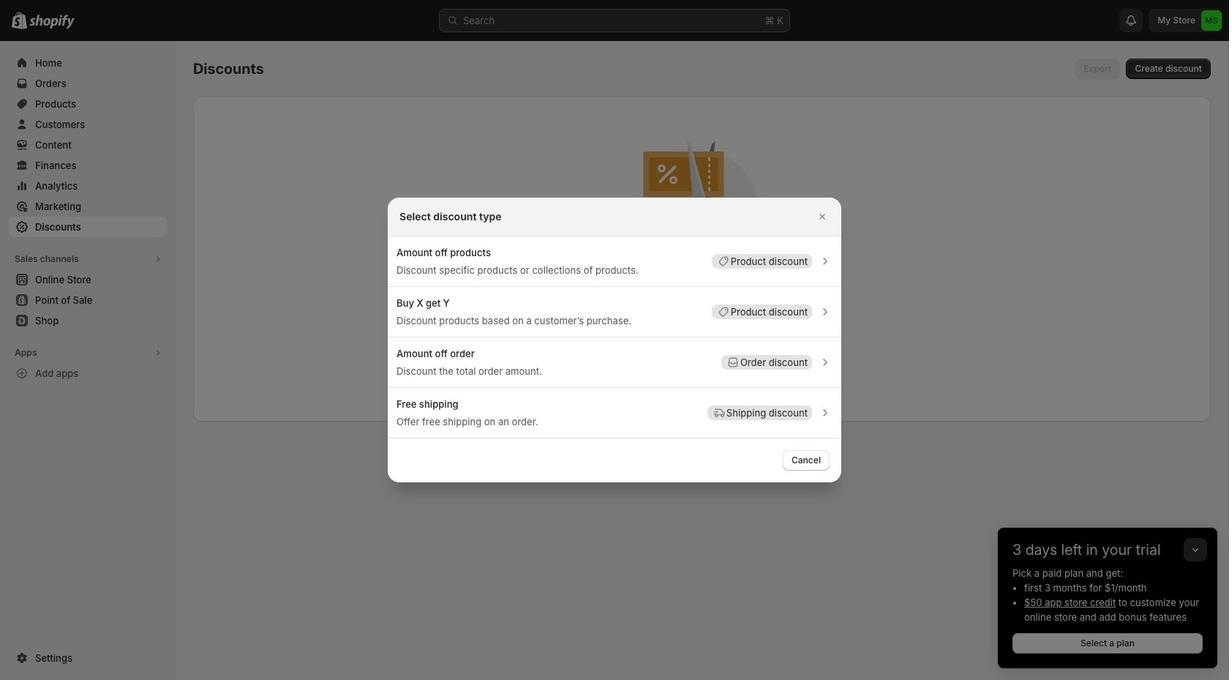 Task type: vqa. For each thing, say whether or not it's contained in the screenshot.
"dialog"
yes



Task type: locate. For each thing, give the bounding box(es) containing it.
shopify image
[[29, 15, 75, 29]]

dialog
[[0, 198, 1230, 482]]



